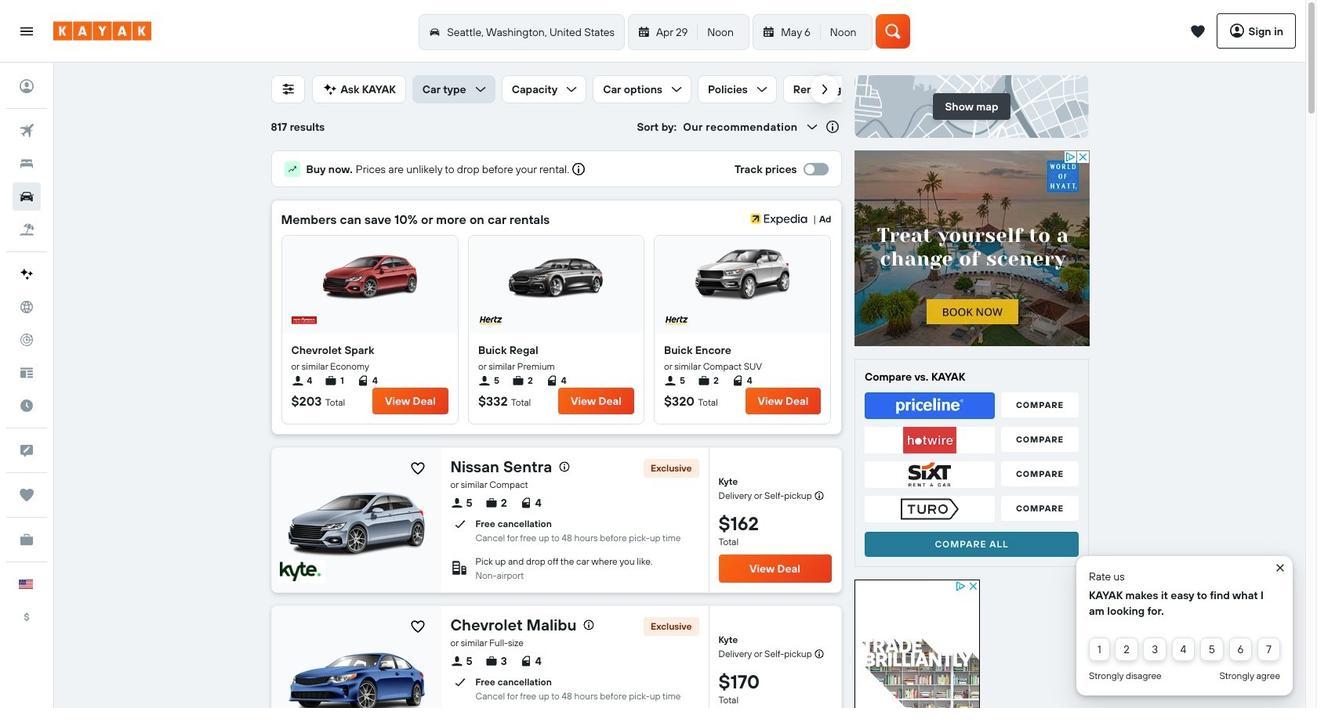 Task type: locate. For each thing, give the bounding box(es) containing it.
kayak for business new image
[[13, 526, 41, 554]]

advertisement element
[[855, 151, 1090, 347], [855, 580, 980, 709]]

0 horizontal spatial hertz logo image
[[478, 314, 503, 327]]

submit feedback about our site image
[[13, 437, 41, 465]]

buick encore car image
[[696, 242, 790, 305]]

2 hertz logo image from the left
[[664, 314, 689, 327]]

track a flight image
[[13, 326, 41, 354]]

trips image
[[13, 481, 41, 510]]

list for hertz logo corresponding to buick regal car image
[[478, 374, 634, 388]]

dialog
[[1076, 557, 1293, 696]]

search for cars image
[[13, 183, 41, 211]]

0 vertical spatial advertisement element
[[855, 151, 1090, 347]]

None field
[[637, 110, 823, 144]]

rentawreck logo image
[[291, 314, 316, 327]]

list
[[291, 374, 448, 388], [478, 374, 634, 388], [664, 374, 821, 388], [450, 492, 541, 514], [450, 651, 542, 673]]

turo image
[[865, 496, 995, 523]]

1 hertz logo image from the left
[[478, 314, 503, 327]]

None search field
[[417, 14, 876, 50]]

vehicle type: compact - nissan sentra or similar image
[[288, 473, 425, 564]]

1 vertical spatial advertisement element
[[855, 580, 980, 709]]

1 horizontal spatial hertz logo image
[[664, 314, 689, 327]]

sixt image
[[865, 462, 995, 488]]

expedia logo image
[[748, 213, 810, 226]]

priceline image
[[865, 393, 995, 419]]

sign in image
[[13, 72, 41, 100]]

navigation menu image
[[19, 23, 34, 39]]

search for packages image
[[13, 216, 41, 244]]

find out the best time to travel image
[[13, 392, 41, 420]]

hertz logo image
[[478, 314, 503, 327], [664, 314, 689, 327]]

go to our blog image
[[13, 359, 41, 387]]



Task type: describe. For each thing, give the bounding box(es) containing it.
chevrolet spark car image
[[323, 242, 417, 305]]

search for hotels image
[[13, 150, 41, 178]]

2 advertisement element from the top
[[855, 580, 980, 709]]

hertz logo image for buick regal car image
[[478, 314, 503, 327]]

buick regal car image
[[509, 242, 603, 305]]

1 advertisement element from the top
[[855, 151, 1090, 347]]

this location is not in proximity of an airport. element
[[476, 570, 524, 582]]

search for flights image
[[13, 117, 41, 145]]

vehicle type: full-size - chevrolet malibu or similar image
[[288, 632, 425, 709]]

list for hertz logo related to buick encore car image
[[664, 374, 821, 388]]

list for the rentawreck logo
[[291, 374, 448, 388]]

united states (english) image
[[19, 580, 33, 590]]

car agency: kyte image
[[280, 562, 320, 583]]

go to explore image
[[13, 293, 41, 321]]

hotwire image
[[865, 427, 995, 454]]

hertz logo image for buick encore car image
[[664, 314, 689, 327]]



Task type: vqa. For each thing, say whether or not it's contained in the screenshot.
'nissan versa car' image
no



